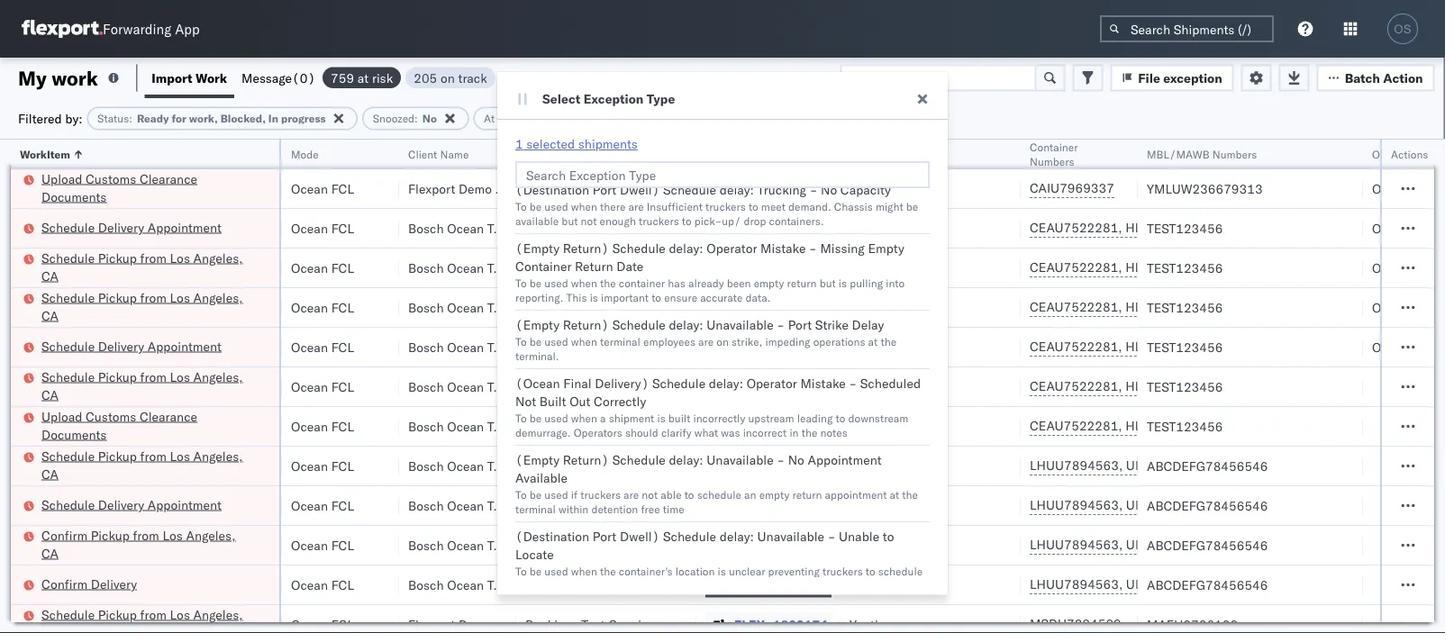 Task type: vqa. For each thing, say whether or not it's contained in the screenshot.
List within Missing Shipper Commercial Invoice/Packing List Created By Yifu Duan On Aug 11 At 2:51 Am
no



Task type: describe. For each thing, give the bounding box(es) containing it.
work,
[[189, 112, 218, 125]]

the inside (empty return) schedule delay: unavailable  -  no appointment available to be used if truckers are not able to schedule an empty return appointment at the terminal within detention free time
[[902, 488, 918, 501]]

numbers for mbl/mawb numbers
[[1213, 147, 1257, 161]]

consignee down locate
[[495, 617, 556, 633]]

when inside (ocean final delivery) schedule delay: operator mistake -  scheduled not built out correctly to be used when a shipment is built incorrectly upstream leading to downstream demurrage. operators should clarify what was incorrect in the notes
[[571, 411, 597, 425]]

13,
[[149, 617, 168, 633]]

12 ocean fcl from the top
[[291, 617, 354, 633]]

schedule pickup from los angeles, ca link for 4th schedule pickup from los angeles, ca "button" from the top of the page
[[41, 447, 256, 483]]

from for 3rd schedule pickup from los angeles, ca "button"
[[140, 369, 167, 385]]

status
[[97, 112, 129, 125]]

4 schedule pickup from los angeles, ca from the top
[[41, 448, 243, 482]]

an
[[744, 488, 756, 501]]

2 12:59 from the top
[[30, 260, 65, 276]]

to inside "(empty return) schedule delay: operator mistake -  missing empty container return date to be used when the container has already been empty return but is pulling into reporting. this is important to ensure accurate data."
[[652, 291, 661, 304]]

2 5, from the top
[[153, 260, 165, 276]]

id
[[729, 147, 739, 161]]

7 fcl from the top
[[331, 419, 354, 434]]

container
[[619, 276, 665, 290]]

yantian
[[850, 617, 892, 633]]

(empty for (empty return) schedule delay: unavailable  -  port strike delay
[[515, 317, 560, 333]]

container inside "(empty return) schedule delay: operator mistake -  missing empty container return date to be used when the container has already been empty return but is pulling into reporting. this is important to ensure accurate data."
[[515, 259, 572, 274]]

unavailable for port
[[707, 317, 774, 333]]

been
[[727, 276, 751, 290]]

1 shenzhen, china from the top
[[850, 220, 947, 236]]

select exception type
[[542, 91, 675, 107]]

schedule pickup from los angeles, ca link for 5th schedule pickup from los angeles, ca "button" from the top
[[41, 606, 256, 633]]

7 flex- from the top
[[734, 419, 773, 434]]

ready
[[137, 112, 169, 125]]

track
[[458, 70, 487, 86]]

schedule pickup from los angeles, ca link for 3rd schedule pickup from los angeles, ca "button"
[[41, 368, 256, 404]]

1 12:59 am mdt, nov 5, 2022 from the top
[[30, 220, 199, 236]]

mode
[[291, 147, 319, 161]]

to down unable
[[866, 564, 875, 578]]

is inside (ocean final delivery) schedule delay: operator mistake -  scheduled not built out correctly to be used when a shipment is built incorrectly upstream leading to downstream demurrage. operators should clarify what was incorrect in the notes
[[657, 411, 666, 425]]

data.
[[746, 291, 771, 304]]

1 5, from the top
[[153, 220, 165, 236]]

selected
[[526, 136, 575, 152]]

6 flex-1846748 from the top
[[734, 419, 828, 434]]

free
[[641, 502, 660, 516]]

resize handle column header for consignee
[[675, 140, 696, 633]]

10 fcl from the top
[[331, 537, 354, 553]]

5 12:59 from the top
[[30, 379, 65, 395]]

1 flexport demo consignee from the top
[[408, 181, 556, 196]]

blocked,
[[220, 112, 266, 125]]

8 flex- from the top
[[734, 458, 773, 474]]

container numbers
[[1030, 140, 1078, 168]]

(empty for (empty return) schedule delay: operator mistake -  missing empty container return date
[[515, 241, 560, 256]]

2 shanghai, china from the top
[[850, 458, 944, 474]]

pickup for confirm pickup from los angeles, ca button
[[91, 528, 130, 543]]

10 ocean fcl from the top
[[291, 537, 354, 553]]

delay: inside (destination port dwell) schedule delay: unavailable  - unable to locate to be used when the container's location is unclear preventing truckers to schedule appointment or pick up.
[[720, 529, 754, 545]]

flex
[[706, 147, 726, 161]]

return inside "(empty return) schedule delay: operator mistake -  missing empty container return date to be used when the container has already been empty return but is pulling into reporting. this is important to ensure accurate data."
[[787, 276, 817, 290]]

used inside (destination port dwell) schedule delay: trucking - no capacity to be used when there are insufficient truckers to meet demand. chassis might be available but not enough truckers to pick-up/ drop containers.
[[545, 200, 568, 213]]

4 flex- from the top
[[734, 300, 773, 315]]

pickup for 1st schedule pickup from los angeles, ca "button" from the top
[[98, 250, 137, 266]]

are inside "(empty return) schedule delay: unavailable  -  port strike delay to be used when terminal employees are on strike, impeding operations at the terminal."
[[698, 335, 714, 348]]

resize handle column header for container numbers
[[1116, 140, 1138, 633]]

mst, down 5:00 pm mst, dec 23, 2022
[[84, 577, 115, 593]]

schedule inside "(empty return) schedule delay: operator mistake -  missing empty container return date to be used when the container has already been empty return but is pulling into reporting. this is important to ensure accurate data."
[[612, 241, 666, 256]]

impeding
[[765, 335, 811, 348]]

trucking
[[757, 182, 806, 198]]

1 lhuu7894563, from the top
[[1030, 458, 1123, 473]]

- inside (destination port dwell) schedule delay: unavailable  - unable to locate to be used when the container's location is unclear preventing truckers to schedule appointment or pick up.
[[828, 529, 836, 545]]

Search Exception Type text field
[[515, 161, 930, 188]]

should
[[625, 426, 658, 439]]

2 ceau7522281, from the top
[[1030, 259, 1122, 275]]

upload customs clearance documents for 1st upload customs clearance documents link from the top of the page
[[41, 171, 197, 205]]

6 test123456 from the top
[[1147, 419, 1223, 434]]

(empty return) schedule delay: unavailable  -  port strike delay to be used when terminal employees are on strike, impeding operations at the terminal.
[[515, 317, 897, 363]]

3 flex-1889466 from the top
[[734, 537, 828, 553]]

maeu9736123
[[1147, 617, 1238, 633]]

2 shenzhen, from the top
[[850, 300, 910, 315]]

a
[[600, 411, 606, 425]]

or
[[580, 579, 590, 592]]

from for 4th schedule pickup from los angeles, ca "button" from the top of the page
[[140, 448, 167, 464]]

the inside "(empty return) schedule delay: unavailable  -  port strike delay to be used when terminal employees are on strike, impeding operations at the terminal."
[[881, 335, 897, 348]]

1 schedule delivery appointment link from the top
[[41, 218, 222, 237]]

schedule delivery appointment for 3rd schedule delivery appointment link from the top of the page
[[41, 497, 222, 513]]

my
[[18, 65, 47, 90]]

2 1846748 from the top
[[773, 260, 828, 276]]

10 flex- from the top
[[734, 537, 773, 553]]

12 fcl from the top
[[331, 617, 354, 633]]

2 hlxu8034992 from the top
[[1221, 259, 1309, 275]]

to inside (empty return) schedule delay: unavailable  -  no appointment available to be used if truckers are not able to schedule an empty return appointment at the terminal within detention free time
[[684, 488, 694, 501]]

3 flex-1846748 from the top
[[734, 300, 828, 315]]

mst, up 5:00 pm mst, dec 23, 2022
[[92, 498, 123, 514]]

confirm pickup from los angeles, ca button
[[41, 527, 256, 564]]

consignee down up.
[[608, 617, 669, 633]]

4 fcl from the top
[[331, 300, 354, 315]]

1:00
[[30, 181, 57, 196]]

angeles, for 3rd schedule pickup from los angeles, ca "button"
[[193, 369, 243, 385]]

when inside "(empty return) schedule delay: operator mistake -  missing empty container return date to be used when the container has already been empty return but is pulling into reporting. this is important to ensure accurate data."
[[571, 276, 597, 290]]

consignee up the available
[[495, 181, 556, 196]]

delivery for confirm delivery button
[[91, 576, 137, 592]]

dec up confirm pickup from los angeles, ca
[[126, 498, 149, 514]]

: for status
[[129, 112, 132, 125]]

status : ready for work, blocked, in progress
[[97, 112, 326, 125]]

no inside (destination port dwell) schedule delay: trucking - no capacity to be used when there are insufficient truckers to meet demand. chassis might be available but not enough truckers to pick-up/ drop containers.
[[821, 182, 837, 198]]

my work
[[18, 65, 98, 90]]

schedule delivery appointment for 2nd schedule delivery appointment link from the top
[[41, 338, 222, 354]]

pickup for 5th schedule pickup from los angeles, ca "button" from the top
[[98, 607, 137, 623]]

import work button
[[144, 58, 234, 98]]

appointment for 2nd schedule delivery appointment link from the top
[[148, 338, 222, 354]]

ca for 3rd schedule pickup from los angeles, ca "button"
[[41, 387, 59, 403]]

at inside "(empty return) schedule delay: unavailable  -  port strike delay to be used when terminal employees are on strike, impeding operations at the terminal."
[[868, 335, 878, 348]]

resize handle column header for deadline
[[197, 140, 219, 633]]

schedule inside (empty return) schedule delay: unavailable  -  no appointment available to be used if truckers are not able to schedule an empty return appointment at the terminal within detention free time
[[612, 452, 666, 468]]

be right might
[[906, 200, 918, 213]]

return inside (empty return) schedule delay: unavailable  -  no appointment available to be used if truckers are not able to schedule an empty return appointment at the terminal within detention free time
[[792, 488, 822, 501]]

0 vertical spatial operator
[[1372, 147, 1416, 161]]

1 flexport from the top
[[408, 181, 455, 196]]

: for snoozed
[[415, 112, 418, 125]]

1 hlxu6269489, from the top
[[1126, 220, 1218, 236]]

--
[[525, 181, 541, 196]]

operator inside (ocean final delivery) schedule delay: operator mistake -  scheduled not built out correctly to be used when a shipment is built incorrectly upstream leading to downstream demurrage. operators should clarify what was incorrect in the notes
[[747, 376, 797, 391]]

7:00 am mst, dec 24, 2022
[[30, 577, 199, 593]]

truckers down insufficient
[[639, 214, 679, 228]]

1 flex-1846748 from the top
[[734, 220, 828, 236]]

3 savan from the top
[[1413, 260, 1445, 276]]

6 flex- from the top
[[734, 379, 773, 395]]

- inside (empty return) schedule delay: unavailable  -  no appointment available to be used if truckers are not able to schedule an empty return appointment at the terminal within detention free time
[[777, 452, 785, 468]]

shipment
[[609, 411, 654, 425]]

resize handle column header for departure port
[[999, 140, 1021, 633]]

3 abcdefg78456546 from the top
[[1147, 537, 1268, 553]]

4 lhuu7894563, from the top
[[1030, 577, 1123, 592]]

5 omkar savan from the top
[[1372, 339, 1445, 355]]

9,
[[152, 419, 164, 434]]

2 ceau7522281, hlxu6269489, hlxu8034992 from the top
[[1030, 259, 1309, 275]]

terminal inside (empty return) schedule delay: unavailable  -  no appointment available to be used if truckers are not able to schedule an empty return appointment at the terminal within detention free time
[[515, 502, 556, 516]]

12:00
[[30, 419, 65, 434]]

action
[[1383, 70, 1423, 86]]

los inside confirm pickup from los angeles, ca
[[163, 528, 183, 543]]

container inside button
[[1030, 140, 1078, 154]]

are for delay:
[[624, 488, 639, 501]]

when inside (destination port dwell) schedule delay: trucking - no capacity to be used when there are insufficient truckers to meet demand. chassis might be available but not enough truckers to pick-up/ drop containers.
[[571, 200, 597, 213]]

client name button
[[399, 143, 498, 161]]

deadline
[[30, 147, 73, 161]]

to inside button
[[731, 69, 744, 85]]

mistake inside "(empty return) schedule delay: operator mistake -  missing empty container return date to be used when the container has already been empty return but is pulling into reporting. this is important to ensure accurate data."
[[761, 241, 806, 256]]

reset to default filters button
[[683, 64, 840, 91]]

confirm delivery link
[[41, 575, 137, 593]]

not inside (empty return) schedule delay: unavailable  -  no appointment available to be used if truckers are not able to schedule an empty return appointment at the terminal within detention free time
[[642, 488, 658, 501]]

9 fcl from the top
[[331, 498, 354, 514]]

5 flex-1846748 from the top
[[734, 379, 828, 395]]

2023
[[172, 617, 203, 633]]

delay: inside (destination port dwell) schedule delay: trucking - no capacity to be used when there are insufficient truckers to meet demand. chassis might be available but not enough truckers to pick-up/ drop containers.
[[720, 182, 754, 198]]

incorrect
[[743, 426, 787, 439]]

4 1846748 from the top
[[773, 339, 828, 355]]

2 shenzhen, china from the top
[[850, 300, 947, 315]]

3 ceau7522281, from the top
[[1030, 299, 1122, 315]]

3 resize handle column header from the left
[[260, 140, 282, 633]]

filtered
[[18, 110, 62, 126]]

empty
[[868, 241, 904, 256]]

3 ceau7522281, hlxu6269489, hlxu8034992 from the top
[[1030, 299, 1309, 315]]

terminal inside "(empty return) schedule delay: unavailable  -  port strike delay to be used when terminal employees are on strike, impeding operations at the terminal."
[[600, 335, 641, 348]]

workitem button
[[11, 143, 261, 161]]

be inside (destination port dwell) schedule delay: unavailable  - unable to locate to be used when the container's location is unclear preventing truckers to schedule appointment or pick up.
[[530, 564, 542, 578]]

forwarding
[[103, 20, 171, 37]]

soon
[[596, 112, 621, 125]]

select
[[542, 91, 580, 107]]

no inside (empty return) schedule delay: unavailable  -  no appointment available to be used if truckers are not able to schedule an empty return appointment at the terminal within detention free time
[[788, 452, 804, 468]]

unavailable inside (destination port dwell) schedule delay: unavailable  - unable to locate to be used when the container's location is unclear preventing truckers to schedule appointment or pick up.
[[757, 529, 824, 545]]

4 shanghai, from the top
[[850, 537, 907, 553]]

unavailable for no
[[707, 452, 774, 468]]

0 horizontal spatial on
[[441, 70, 455, 86]]

2 upload customs clearance documents link from the top
[[41, 408, 256, 444]]

resize handle column header for mbl/mawb numbers
[[1342, 140, 1363, 633]]

delivery for first schedule delivery appointment button from the top
[[98, 219, 144, 235]]

filtered by:
[[18, 110, 83, 126]]

2 12:59 am mst, dec 14, 2022 from the top
[[30, 498, 206, 514]]

1 schedule pickup from los angeles, ca button from the top
[[41, 249, 256, 287]]

205
[[414, 70, 437, 86]]

1 upload customs clearance documents button from the top
[[41, 170, 256, 208]]

not inside (destination port dwell) schedule delay: trucking - no capacity to be used when there are insufficient truckers to meet demand. chassis might be available but not enough truckers to pick-up/ drop containers.
[[581, 214, 597, 228]]

delay
[[852, 317, 884, 333]]

unable
[[839, 529, 880, 545]]

schedule inside "(empty return) schedule delay: unavailable  -  port strike delay to be used when terminal employees are on strike, impeding operations at the terminal."
[[612, 317, 666, 333]]

documents for 1st upload customs clearance documents link from the top of the page
[[41, 189, 107, 205]]

6 1846748 from the top
[[773, 419, 828, 434]]

schedule inside (destination port dwell) schedule delay: unavailable  - unable to locate to be used when the container's location is unclear preventing truckers to schedule appointment or pick up.
[[878, 564, 923, 578]]

file exception
[[1138, 70, 1222, 86]]

delivery for 2nd schedule delivery appointment button
[[98, 338, 144, 354]]

5 savan from the top
[[1413, 339, 1445, 355]]

- inside "(empty return) schedule delay: operator mistake -  missing empty container return date to be used when the container has already been empty return but is pulling into reporting. this is important to ensure accurate data."
[[809, 241, 817, 256]]

5 fcl from the top
[[331, 339, 354, 355]]

2 schedule delivery appointment button from the top
[[41, 337, 222, 357]]

4 shenzhen, china from the top
[[850, 379, 947, 395]]

if
[[571, 488, 578, 501]]

3 uetu5238478 from the top
[[1126, 537, 1214, 553]]

5 ceau7522281, from the top
[[1030, 378, 1122, 394]]

4 shanghai, china from the top
[[850, 537, 944, 553]]

truckers inside (empty return) schedule delay: unavailable  -  no appointment available to be used if truckers are not able to schedule an empty return appointment at the terminal within detention free time
[[580, 488, 621, 501]]

bookings test consignee
[[525, 617, 669, 633]]

numbers for container numbers
[[1030, 155, 1074, 168]]

1 1846748 from the top
[[773, 220, 828, 236]]

pickup for 3rd schedule pickup from los angeles, ca "button"
[[98, 369, 137, 385]]

dwell) for to
[[620, 182, 660, 198]]

from for fourth schedule pickup from los angeles, ca "button" from the bottom of the page
[[140, 290, 167, 305]]

2 test123456 from the top
[[1147, 260, 1223, 276]]

confirm pickup from los angeles, ca
[[41, 528, 236, 561]]

5 hlxu6269489, from the top
[[1126, 378, 1218, 394]]

angeles, for fourth schedule pickup from los angeles, ca "button" from the bottom of the page
[[193, 290, 243, 305]]

delivery for 3rd schedule delivery appointment button from the top
[[98, 497, 144, 513]]

2 1889466 from the top
[[773, 498, 828, 514]]

delay: inside (ocean final delivery) schedule delay: operator mistake -  scheduled not built out correctly to be used when a shipment is built incorrectly upstream leading to downstream demurrage. operators should clarify what was incorrect in the notes
[[709, 376, 743, 391]]

to inside (ocean final delivery) schedule delay: operator mistake -  scheduled not built out correctly to be used when a shipment is built incorrectly upstream leading to downstream demurrage. operators should clarify what was incorrect in the notes
[[515, 411, 527, 425]]

used inside "(empty return) schedule delay: unavailable  -  port strike delay to be used when terminal employees are on strike, impeding operations at the terminal."
[[545, 335, 568, 348]]

angeles, for 5th schedule pickup from los angeles, ca "button" from the top
[[193, 607, 243, 623]]

os
[[1394, 22, 1412, 36]]

1 12:59 from the top
[[30, 220, 65, 236]]

truckers up up/
[[706, 200, 746, 213]]

scheduled
[[860, 376, 921, 391]]

overdue,
[[523, 112, 570, 125]]

ymluw236679313
[[1147, 181, 1263, 196]]

appointment inside (empty return) schedule delay: unavailable  -  no appointment available to be used if truckers are not able to schedule an empty return appointment at the terminal within detention free time
[[808, 452, 882, 468]]

(empty for (empty return) schedule delay: unavailable  -  no appointment available
[[515, 452, 560, 468]]

2 flex- from the top
[[734, 220, 773, 236]]

to inside "(empty return) schedule delay: unavailable  -  port strike delay to be used when terminal employees are on strike, impeding operations at the terminal."
[[515, 335, 527, 348]]

5 schedule pickup from los angeles, ca from the top
[[41, 607, 243, 633]]

3 omkar from the top
[[1372, 260, 1410, 276]]

jan
[[126, 617, 146, 633]]

mst, left 9,
[[92, 419, 123, 434]]

5 ceau7522281, hlxu6269489, hlxu8034992 from the top
[[1030, 378, 1309, 394]]

pick-
[[695, 214, 722, 228]]

departure port
[[850, 147, 922, 161]]

flex-1893174
[[734, 617, 828, 633]]

8 fcl from the top
[[331, 458, 354, 474]]

are for schedule
[[628, 200, 644, 213]]

notes
[[820, 426, 848, 439]]

the inside (ocean final delivery) schedule delay: operator mistake -  scheduled not built out correctly to be used when a shipment is built incorrectly upstream leading to downstream demurrage. operators should clarify what was incorrect in the notes
[[802, 426, 818, 439]]

confirm delivery button
[[41, 575, 137, 595]]

dec left the 24,
[[118, 577, 142, 593]]

6 ceau7522281, from the top
[[1030, 418, 1122, 434]]

import
[[152, 70, 192, 86]]

4 omkar savan from the top
[[1372, 300, 1445, 315]]

work
[[52, 65, 98, 90]]

1:00 am mdt, aug 19, 2022
[[30, 181, 200, 196]]

6 12:59 from the top
[[30, 458, 65, 474]]

mode button
[[282, 143, 381, 161]]

3 ocean fcl from the top
[[291, 260, 354, 276]]

empty inside "(empty return) schedule delay: operator mistake -  missing empty container return date to be used when the container has already been empty return but is pulling into reporting. this is important to ensure accurate data."
[[754, 276, 784, 290]]

shipments
[[578, 136, 638, 152]]

5 shanghai, from the top
[[850, 577, 907, 593]]

6 fcl from the top
[[331, 379, 354, 395]]

resize handle column header for workitem
[[258, 140, 279, 633]]

759 at risk
[[331, 70, 393, 86]]

3 test123456 from the top
[[1147, 300, 1223, 315]]

strike
[[815, 317, 849, 333]]

4 test123456 from the top
[[1147, 339, 1223, 355]]

progress
[[281, 112, 326, 125]]

appointment for 3rd schedule delivery appointment link from the top of the page
[[148, 497, 222, 513]]

dec down 12:00 am mst, nov 9, 2022
[[126, 458, 149, 474]]

1 fcl from the top
[[331, 181, 354, 196]]

1 1889466 from the top
[[773, 458, 828, 474]]

to inside (empty return) schedule delay: unavailable  -  no appointment available to be used if truckers are not able to schedule an empty return appointment at the terminal within detention free time
[[515, 488, 527, 501]]

insufficient
[[647, 200, 703, 213]]

to down insufficient
[[682, 214, 692, 228]]

5 flex- from the top
[[734, 339, 773, 355]]

schedule inside (empty return) schedule delay: unavailable  -  no appointment available to be used if truckers are not able to schedule an empty return appointment at the terminal within detention free time
[[697, 488, 742, 501]]

1 selected shipments
[[515, 136, 638, 152]]

6 ceau7522281, hlxu6269489, hlxu8034992 from the top
[[1030, 418, 1309, 434]]

1 test123456 from the top
[[1147, 220, 1223, 236]]

what
[[694, 426, 718, 439]]

mst, down 12:00 am mst, nov 9, 2022
[[92, 458, 123, 474]]

the inside (destination port dwell) schedule delay: unavailable  - unable to locate to be used when the container's location is unclear preventing truckers to schedule appointment or pick up.
[[600, 564, 616, 578]]

3 lhuu7894563, uetu5238478 from the top
[[1030, 537, 1214, 553]]

detention
[[591, 502, 638, 516]]

on inside "(empty return) schedule delay: unavailable  -  port strike delay to be used when terminal employees are on strike, impeding operations at the terminal."
[[717, 335, 729, 348]]

mst, left jan
[[92, 617, 123, 633]]

2 schedule pickup from los angeles, ca button from the top
[[41, 289, 256, 327]]

3 5, from the top
[[153, 300, 165, 315]]

to right unable
[[883, 529, 894, 545]]

2 shanghai, from the top
[[850, 458, 907, 474]]

appointment inside (destination port dwell) schedule delay: unavailable  - unable to locate to be used when the container's location is unclear preventing truckers to schedule appointment or pick up.
[[515, 579, 577, 592]]

schedule delivery appointment for first schedule delivery appointment link from the top of the page
[[41, 219, 222, 235]]

to inside (ocean final delivery) schedule delay: operator mistake -  scheduled not built out correctly to be used when a shipment is built incorrectly upstream leading to downstream demurrage. operators should clarify what was incorrect in the notes
[[836, 411, 846, 425]]

2 lhuu7894563, uetu5238478 from the top
[[1030, 497, 1214, 513]]

1 14, from the top
[[152, 458, 172, 474]]

resize handle column header for flex id
[[819, 140, 841, 633]]

work
[[196, 70, 227, 86]]

759
[[331, 70, 354, 86]]

3 12:59 from the top
[[30, 300, 65, 315]]

to inside "(empty return) schedule delay: operator mistake -  missing empty container return date to be used when the container has already been empty return but is pulling into reporting. this is important to ensure accurate data."
[[515, 276, 527, 290]]

capacity
[[840, 182, 891, 198]]

- inside (destination port dwell) schedule delay: trucking - no capacity to be used when there are insufficient truckers to meet demand. chassis might be available but not enough truckers to pick-up/ drop containers.
[[810, 182, 818, 198]]

is right "this"
[[590, 291, 598, 304]]

schedule inside (destination port dwell) schedule delay: unavailable  - unable to locate to be used when the container's location is unclear preventing truckers to schedule appointment or pick up.
[[663, 529, 716, 545]]

unclear
[[729, 564, 765, 578]]

205 on track
[[414, 70, 487, 86]]

schedule inside (destination port dwell) schedule delay: trucking - no capacity to be used when there are insufficient truckers to meet demand. chassis might be available but not enough truckers to pick-up/ drop containers.
[[663, 182, 716, 198]]



Task type: locate. For each thing, give the bounding box(es) containing it.
documents left 9,
[[41, 427, 107, 442]]

used inside (destination port dwell) schedule delay: unavailable  - unable to locate to be used when the container's location is unclear preventing truckers to schedule appointment or pick up.
[[545, 564, 568, 578]]

1 upload customs clearance documents from the top
[[41, 171, 197, 205]]

clearance for 2nd upload customs clearance documents link
[[140, 409, 197, 424]]

0 vertical spatial 14,
[[152, 458, 172, 474]]

documents for 2nd upload customs clearance documents link
[[41, 427, 107, 442]]

shenzhen,
[[850, 220, 910, 236], [850, 300, 910, 315], [850, 339, 910, 355], [850, 379, 910, 395], [850, 419, 910, 434]]

delivery up 12:00 am mst, nov 9, 2022
[[98, 338, 144, 354]]

hlxu6269489,
[[1126, 220, 1218, 236], [1126, 259, 1218, 275], [1126, 299, 1218, 315], [1126, 339, 1218, 355], [1126, 378, 1218, 394], [1126, 418, 1218, 434]]

0 vertical spatial (destination
[[515, 182, 589, 198]]

1 vertical spatial demo
[[459, 617, 492, 633]]

accurate
[[700, 291, 743, 304]]

when up or
[[571, 564, 597, 578]]

4 ocean fcl from the top
[[291, 300, 354, 315]]

are inside (destination port dwell) schedule delay: trucking - no capacity to be used when there are insufficient truckers to meet demand. chassis might be available but not enough truckers to pick-up/ drop containers.
[[628, 200, 644, 213]]

3 used from the top
[[545, 335, 568, 348]]

1 dwell) from the top
[[620, 182, 660, 198]]

operator down up/
[[707, 241, 757, 256]]

1 vertical spatial (destination
[[515, 529, 589, 545]]

mbl/mawb numbers button
[[1138, 143, 1345, 161]]

5 1846748 from the top
[[773, 379, 828, 395]]

2 omkar savan from the top
[[1372, 220, 1445, 236]]

8 resize handle column header from the left
[[999, 140, 1021, 633]]

0 vertical spatial empty
[[754, 276, 784, 290]]

1 vertical spatial schedule
[[878, 564, 923, 578]]

confirm for confirm pickup from los angeles, ca
[[41, 528, 87, 543]]

11 fcl from the top
[[331, 577, 354, 593]]

empty
[[754, 276, 784, 290], [759, 488, 790, 501]]

delay: up up/
[[720, 182, 754, 198]]

5 test123456 from the top
[[1147, 379, 1223, 395]]

0 vertical spatial upload customs clearance documents
[[41, 171, 197, 205]]

: up 1
[[516, 112, 519, 125]]

schedule left an
[[697, 488, 742, 501]]

delay: up 'incorrectly'
[[709, 376, 743, 391]]

(destination up the available
[[515, 182, 589, 198]]

2 used from the top
[[545, 276, 568, 290]]

2 ocean fcl from the top
[[291, 220, 354, 236]]

at right the 759
[[357, 70, 369, 86]]

4 hlxu6269489, from the top
[[1126, 339, 1218, 355]]

1 horizontal spatial terminal
[[600, 335, 641, 348]]

customs down deadline button at left
[[86, 171, 136, 187]]

able
[[661, 488, 682, 501]]

customs left 9,
[[86, 409, 136, 424]]

container
[[1030, 140, 1078, 154], [515, 259, 572, 274]]

1 vertical spatial return
[[792, 488, 822, 501]]

app
[[175, 20, 200, 37]]

locate
[[515, 547, 554, 563]]

when
[[571, 200, 597, 213], [571, 276, 597, 290], [571, 335, 597, 348], [571, 411, 597, 425], [571, 564, 597, 578]]

flex-1889466
[[734, 458, 828, 474], [734, 498, 828, 514], [734, 537, 828, 553], [734, 577, 828, 593]]

(empty up available
[[515, 452, 560, 468]]

empty inside (empty return) schedule delay: unavailable  -  no appointment available to be used if truckers are not able to schedule an empty return appointment at the terminal within detention free time
[[759, 488, 790, 501]]

0 vertical spatial schedule delivery appointment button
[[41, 218, 222, 238]]

1 vertical spatial return)
[[563, 317, 609, 333]]

1 vertical spatial (empty
[[515, 317, 560, 333]]

11 ocean fcl from the top
[[291, 577, 354, 593]]

from for 5th schedule pickup from los angeles, ca "button" from the top
[[140, 607, 167, 623]]

11 resize handle column header from the left
[[1413, 140, 1434, 633]]

at down 'delay'
[[868, 335, 878, 348]]

2 vertical spatial schedule delivery appointment link
[[41, 496, 222, 514]]

1 vertical spatial schedule delivery appointment
[[41, 338, 222, 354]]

1 vertical spatial are
[[698, 335, 714, 348]]

shenzhen, down scheduled
[[850, 419, 910, 434]]

be inside (ocean final delivery) schedule delay: operator mistake -  scheduled not built out correctly to be used when a shipment is built incorrectly upstream leading to downstream demurrage. operators should clarify what was incorrect in the notes
[[530, 411, 542, 425]]

to inside (destination port dwell) schedule delay: unavailable  - unable to locate to be used when the container's location is unclear preventing truckers to schedule appointment or pick up.
[[515, 564, 527, 578]]

2 (empty from the top
[[515, 317, 560, 333]]

(empty return) schedule delay: unavailable  -  no appointment available to be used if truckers are not able to schedule an empty return appointment at the terminal within detention free time
[[515, 452, 918, 516]]

shenzhen, china up downstream
[[850, 379, 947, 395]]

0 vertical spatial flexport
[[408, 181, 455, 196]]

truckers inside (destination port dwell) schedule delay: unavailable  - unable to locate to be used when the container's location is unclear preventing truckers to schedule appointment or pick up.
[[823, 564, 863, 578]]

flex-1889466 button
[[706, 454, 831, 479], [706, 454, 831, 479], [706, 493, 831, 519], [706, 493, 831, 519], [706, 533, 831, 558], [706, 533, 831, 558], [706, 573, 831, 598], [706, 573, 831, 598]]

1889466
[[773, 458, 828, 474], [773, 498, 828, 514], [773, 537, 828, 553], [773, 577, 828, 593]]

1 lhuu7894563, uetu5238478 from the top
[[1030, 458, 1214, 473]]

1 vertical spatial confirm
[[41, 576, 87, 592]]

but down missing at the right of the page
[[820, 276, 836, 290]]

9 ocean fcl from the top
[[291, 498, 354, 514]]

be inside (empty return) schedule delay: unavailable  -  no appointment available to be used if truckers are not able to schedule an empty return appointment at the terminal within detention free time
[[530, 488, 542, 501]]

1 horizontal spatial at
[[868, 335, 878, 348]]

unavailable inside (empty return) schedule delay: unavailable  -  no appointment available to be used if truckers are not able to schedule an empty return appointment at the terminal within detention free time
[[707, 452, 774, 468]]

(destination for locate
[[515, 529, 589, 545]]

to down not
[[515, 411, 527, 425]]

2 : from the left
[[415, 112, 418, 125]]

dwell) down the free
[[620, 529, 660, 545]]

0 vertical spatial customs
[[86, 171, 136, 187]]

drop
[[744, 214, 766, 228]]

return) for (empty return) schedule delay: unavailable  -  no appointment available
[[563, 452, 609, 468]]

0 vertical spatial upload customs clearance documents button
[[41, 170, 256, 208]]

5 ocean fcl from the top
[[291, 339, 354, 355]]

1 horizontal spatial risk
[[498, 112, 516, 125]]

schedule pickup from los angeles, ca link for 1st schedule pickup from los angeles, ca "button" from the top
[[41, 249, 256, 285]]

(destination inside (destination port dwell) schedule delay: trucking - no capacity to be used when there are insufficient truckers to meet demand. chassis might be available but not enough truckers to pick-up/ drop containers.
[[515, 182, 589, 198]]

upload
[[41, 171, 82, 187], [41, 409, 82, 424]]

return) inside (empty return) schedule delay: unavailable  -  no appointment available to be used if truckers are not able to schedule an empty return appointment at the terminal within detention free time
[[563, 452, 609, 468]]

2 dwell) from the top
[[620, 529, 660, 545]]

at inside (empty return) schedule delay: unavailable  -  no appointment available to be used if truckers are not able to schedule an empty return appointment at the terminal within detention free time
[[890, 488, 899, 501]]

0 vertical spatial terminal
[[600, 335, 641, 348]]

0 vertical spatial mistake
[[761, 241, 806, 256]]

0 vertical spatial are
[[628, 200, 644, 213]]

no
[[422, 112, 437, 125], [821, 182, 837, 198], [788, 452, 804, 468]]

appointment down locate
[[515, 579, 577, 592]]

0 horizontal spatial but
[[562, 214, 578, 228]]

when inside "(empty return) schedule delay: unavailable  -  port strike delay to be used when terminal employees are on strike, impeding operations at the terminal."
[[571, 335, 597, 348]]

1 horizontal spatial no
[[788, 452, 804, 468]]

1 horizontal spatial numbers
[[1213, 147, 1257, 161]]

(empty inside "(empty return) schedule delay: operator mistake -  missing empty container return date to be used when the container has already been empty return but is pulling into reporting. this is important to ensure accurate data."
[[515, 241, 560, 256]]

1 vertical spatial empty
[[759, 488, 790, 501]]

confirm pickup from los angeles, ca link
[[41, 527, 256, 563]]

2 vertical spatial at
[[890, 488, 899, 501]]

0 horizontal spatial no
[[422, 112, 437, 125]]

container's
[[619, 564, 673, 578]]

dwell) inside (destination port dwell) schedule delay: trucking - no capacity to be used when there are insufficient truckers to meet demand. chassis might be available but not enough truckers to pick-up/ drop containers.
[[620, 182, 660, 198]]

when inside (destination port dwell) schedule delay: unavailable  - unable to locate to be used when the container's location is unclear preventing truckers to schedule appointment or pick up.
[[571, 564, 597, 578]]

2 vertical spatial return)
[[563, 452, 609, 468]]

4 savan from the top
[[1413, 300, 1445, 315]]

0 horizontal spatial numbers
[[1030, 155, 1074, 168]]

9 resize handle column header from the left
[[1116, 140, 1138, 633]]

1 vertical spatial schedule delivery appointment link
[[41, 337, 222, 355]]

mst, right pm
[[83, 537, 114, 553]]

0 vertical spatial schedule
[[697, 488, 742, 501]]

0 horizontal spatial at
[[357, 70, 369, 86]]

1 return) from the top
[[563, 241, 609, 256]]

not up the free
[[642, 488, 658, 501]]

12:00 am mst, nov 9, 2022
[[30, 419, 198, 434]]

be up the available
[[530, 200, 542, 213]]

return) inside "(empty return) schedule delay: unavailable  -  port strike delay to be used when terminal employees are on strike, impeding operations at the terminal."
[[563, 317, 609, 333]]

return) inside "(empty return) schedule delay: operator mistake -  missing empty container return date to be used when the container has already been empty return but is pulling into reporting. this is important to ensure accurate data."
[[563, 241, 609, 256]]

6 to from the top
[[515, 564, 527, 578]]

0 vertical spatial upload customs clearance documents link
[[41, 170, 256, 206]]

type
[[647, 91, 675, 107]]

the inside "(empty return) schedule delay: operator mistake -  missing empty container return date to be used when the container has already been empty return but is pulling into reporting. this is important to ensure accurate data."
[[600, 276, 616, 290]]

2 confirm from the top
[[41, 576, 87, 592]]

within
[[559, 502, 589, 516]]

empty up data.
[[754, 276, 784, 290]]

due
[[573, 112, 594, 125]]

port inside "(empty return) schedule delay: unavailable  -  port strike delay to be used when terminal employees are on strike, impeding operations at the terminal."
[[788, 317, 812, 333]]

to down locate
[[515, 564, 527, 578]]

(empty inside "(empty return) schedule delay: unavailable  -  port strike delay to be used when terminal employees are on strike, impeding operations at the terminal."
[[515, 317, 560, 333]]

mbl/mawb numbers
[[1147, 147, 1257, 161]]

shenzhen, china down might
[[850, 220, 947, 236]]

7:00
[[30, 577, 57, 593]]

4 hlxu8034992 from the top
[[1221, 339, 1309, 355]]

angeles,
[[193, 250, 243, 266], [193, 290, 243, 305], [193, 369, 243, 385], [193, 448, 243, 464], [186, 528, 236, 543], [193, 607, 243, 623]]

11 flex- from the top
[[734, 577, 773, 593]]

2 flex-1846748 from the top
[[734, 260, 828, 276]]

1660288
[[773, 181, 828, 196]]

shenzhen, down 'delay'
[[850, 339, 910, 355]]

are up "detention" on the bottom left
[[624, 488, 639, 501]]

2022
[[169, 181, 200, 196], [168, 220, 199, 236], [168, 260, 199, 276], [168, 300, 199, 315], [168, 339, 199, 355], [168, 379, 199, 395], [167, 419, 198, 434], [175, 458, 206, 474], [175, 498, 206, 514], [166, 537, 198, 553], [167, 577, 199, 593]]

shenzhen, up empty
[[850, 220, 910, 236]]

available
[[515, 470, 568, 486]]

is inside (destination port dwell) schedule delay: unavailable  - unable to locate to be used when the container's location is unclear preventing truckers to schedule appointment or pick up.
[[718, 564, 726, 578]]

2 vertical spatial schedule delivery appointment button
[[41, 496, 222, 516]]

ca for 4th schedule pickup from los angeles, ca "button" from the top of the page
[[41, 466, 59, 482]]

angeles, for 1st schedule pickup from los angeles, ca "button" from the top
[[193, 250, 243, 266]]

to up drop
[[749, 200, 758, 213]]

omkar savan
[[1372, 181, 1445, 196], [1372, 220, 1445, 236], [1372, 260, 1445, 276], [1372, 300, 1445, 315], [1372, 339, 1445, 355]]

0 vertical spatial at
[[357, 70, 369, 86]]

truckers down unable
[[823, 564, 863, 578]]

no right snoozed
[[422, 112, 437, 125]]

1 vertical spatial customs
[[86, 409, 136, 424]]

used down locate
[[545, 564, 568, 578]]

upload customs clearance documents for 2nd upload customs clearance documents link
[[41, 409, 197, 442]]

3 shanghai, china from the top
[[850, 498, 944, 514]]

1 when from the top
[[571, 200, 597, 213]]

0 vertical spatial appointment
[[825, 488, 887, 501]]

14, up 23,
[[152, 498, 172, 514]]

0 vertical spatial on
[[441, 70, 455, 86]]

1 flex- from the top
[[734, 181, 773, 196]]

1 customs from the top
[[86, 171, 136, 187]]

ca for fourth schedule pickup from los angeles, ca "button" from the bottom of the page
[[41, 308, 59, 323]]

file exception button
[[1110, 64, 1234, 91], [1110, 64, 1234, 91]]

built
[[540, 394, 566, 410]]

schedule delivery appointment link down aug
[[41, 218, 222, 237]]

to right able
[[684, 488, 694, 501]]

already
[[688, 276, 724, 290]]

clearance for 1st upload customs clearance documents link from the top of the page
[[140, 171, 197, 187]]

2 schedule pickup from los angeles, ca from the top
[[41, 290, 243, 323]]

shenzhen, up 'delay'
[[850, 300, 910, 315]]

numbers up the ymluw236679313
[[1213, 147, 1257, 161]]

5 resize handle column header from the left
[[495, 140, 516, 633]]

3 omkar savan from the top
[[1372, 260, 1445, 276]]

5 shenzhen, from the top
[[850, 419, 910, 434]]

important
[[601, 291, 649, 304]]

flex-1660288
[[734, 181, 828, 196]]

return right an
[[792, 488, 822, 501]]

customs for second 'upload customs clearance documents' button
[[86, 409, 136, 424]]

0 horizontal spatial terminal
[[515, 502, 556, 516]]

4 flex-1846748 from the top
[[734, 339, 828, 355]]

not
[[581, 214, 597, 228], [642, 488, 658, 501]]

0 horizontal spatial not
[[581, 214, 597, 228]]

forwarding app link
[[22, 20, 200, 38]]

3 1846748 from the top
[[773, 300, 828, 315]]

are inside (empty return) schedule delay: unavailable  -  no appointment available to be used if truckers are not able to schedule an empty return appointment at the terminal within detention free time
[[624, 488, 639, 501]]

(empty down reporting.
[[515, 317, 560, 333]]

terminal down available
[[515, 502, 556, 516]]

when up the final
[[571, 335, 597, 348]]

1 vertical spatial mistake
[[800, 376, 846, 391]]

ca
[[41, 268, 59, 284], [41, 308, 59, 323], [41, 387, 59, 403], [41, 466, 59, 482], [41, 546, 59, 561], [41, 625, 59, 633]]

Search Shipments (/) text field
[[1100, 15, 1274, 42]]

to up reporting.
[[515, 276, 527, 290]]

1 vertical spatial at
[[868, 335, 878, 348]]

0 vertical spatial confirm
[[41, 528, 87, 543]]

is left unclear
[[718, 564, 726, 578]]

1 horizontal spatial not
[[642, 488, 658, 501]]

0 horizontal spatial appointment
[[515, 579, 577, 592]]

used left 'if' on the bottom of page
[[545, 488, 568, 501]]

port inside button
[[902, 147, 922, 161]]

from inside confirm pickup from los angeles, ca
[[133, 528, 159, 543]]

be
[[530, 200, 542, 213], [906, 200, 918, 213], [530, 276, 542, 290], [530, 335, 542, 348], [530, 411, 542, 425], [530, 488, 542, 501], [530, 564, 542, 578]]

5 12:59 am mdt, nov 5, 2022 from the top
[[30, 379, 199, 395]]

dwell) inside (destination port dwell) schedule delay: unavailable  - unable to locate to be used when the container's location is unclear preventing truckers to schedule appointment or pick up.
[[620, 529, 660, 545]]

4 abcdefg78456546 from the top
[[1147, 577, 1268, 593]]

4 12:59 am mdt, nov 5, 2022 from the top
[[30, 339, 199, 355]]

2 uetu5238478 from the top
[[1126, 497, 1214, 513]]

2 savan from the top
[[1413, 220, 1445, 236]]

be down available
[[530, 488, 542, 501]]

customs for second 'upload customs clearance documents' button from the bottom of the page
[[86, 171, 136, 187]]

to down the 'container'
[[652, 291, 661, 304]]

1 schedule delivery appointment button from the top
[[41, 218, 222, 238]]

return) for (empty return) schedule delay: unavailable  -  port strike delay
[[563, 317, 609, 333]]

confirm for confirm delivery
[[41, 576, 87, 592]]

client name
[[408, 147, 469, 161]]

5:00
[[30, 537, 57, 553]]

1 ca from the top
[[41, 268, 59, 284]]

schedule down unable
[[878, 564, 923, 578]]

return up strike
[[787, 276, 817, 290]]

confirm inside confirm delivery link
[[41, 576, 87, 592]]

mistake inside (ocean final delivery) schedule delay: operator mistake -  scheduled not built out correctly to be used when a shipment is built incorrectly upstream leading to downstream demurrage. operators should clarify what was incorrect in the notes
[[800, 376, 846, 391]]

exception
[[584, 91, 644, 107]]

(destination inside (destination port dwell) schedule delay: unavailable  - unable to locate to be used when the container's location is unclear preventing truckers to schedule appointment or pick up.
[[515, 529, 589, 545]]

pickup for 4th schedule pickup from los angeles, ca "button" from the top of the page
[[98, 448, 137, 464]]

0 vertical spatial return
[[787, 276, 817, 290]]

consignee right 1
[[525, 147, 577, 161]]

1 horizontal spatial but
[[820, 276, 836, 290]]

from for 1st schedule pickup from los angeles, ca "button" from the top
[[140, 250, 167, 266]]

0 vertical spatial dwell)
[[620, 182, 660, 198]]

pickup for fourth schedule pickup from los angeles, ca "button" from the bottom of the page
[[98, 290, 137, 305]]

0 vertical spatial 12:59 am mst, dec 14, 2022
[[30, 458, 206, 474]]

the
[[600, 276, 616, 290], [881, 335, 897, 348], [802, 426, 818, 439], [902, 488, 918, 501], [600, 564, 616, 578]]

port up there
[[593, 182, 617, 198]]

1 confirm from the top
[[41, 528, 87, 543]]

ca for 5th schedule pickup from los angeles, ca "button" from the top
[[41, 625, 59, 633]]

chassis
[[834, 200, 873, 213]]

test123456
[[1147, 220, 1223, 236], [1147, 260, 1223, 276], [1147, 300, 1223, 315], [1147, 339, 1223, 355], [1147, 379, 1223, 395], [1147, 419, 1223, 434]]

port for (destination port dwell) schedule delay: unavailable  - unable to locate to be used when the container's location is unclear preventing truckers to schedule appointment or pick up.
[[593, 529, 617, 545]]

appointment
[[825, 488, 887, 501], [515, 579, 577, 592]]

1 ocean fcl from the top
[[291, 181, 354, 196]]

1 vertical spatial clearance
[[140, 409, 197, 424]]

0 vertical spatial unavailable
[[707, 317, 774, 333]]

mst,
[[92, 419, 123, 434], [92, 458, 123, 474], [92, 498, 123, 514], [83, 537, 114, 553], [84, 577, 115, 593], [92, 617, 123, 633]]

: up client on the top of page
[[415, 112, 418, 125]]

schedule pickup from los angeles, ca button
[[41, 249, 256, 287], [41, 289, 256, 327], [41, 368, 256, 406], [41, 447, 256, 485], [41, 606, 256, 633]]

delivery
[[98, 219, 144, 235], [98, 338, 144, 354], [98, 497, 144, 513], [91, 576, 137, 592]]

but inside (destination port dwell) schedule delay: trucking - no capacity to be used when there are insufficient truckers to meet demand. chassis might be available but not enough truckers to pick-up/ drop containers.
[[562, 214, 578, 228]]

1 documents from the top
[[41, 189, 107, 205]]

0 vertical spatial schedule delivery appointment link
[[41, 218, 222, 237]]

bosch
[[408, 220, 444, 236], [525, 220, 561, 236], [408, 260, 444, 276], [525, 260, 561, 276], [408, 300, 444, 315], [525, 300, 561, 315], [408, 339, 444, 355], [525, 339, 561, 355], [408, 379, 444, 395], [525, 379, 561, 395], [408, 419, 444, 434], [525, 419, 561, 434], [408, 458, 444, 474], [525, 458, 561, 474], [408, 498, 444, 514], [525, 498, 561, 514], [408, 537, 444, 553], [525, 537, 561, 553], [408, 577, 444, 593], [525, 577, 561, 593]]

1 (empty from the top
[[515, 241, 560, 256]]

delay: up unclear
[[720, 529, 754, 545]]

0 vertical spatial no
[[422, 112, 437, 125]]

12:59 am mst, jan 13, 2023
[[30, 617, 203, 633]]

shenzhen, china down into
[[850, 300, 947, 315]]

available
[[515, 214, 559, 228]]

0 vertical spatial clearance
[[140, 171, 197, 187]]

delay: down pick-
[[669, 241, 703, 256]]

but inside "(empty return) schedule delay: operator mistake -  missing empty container return date to be used when the container has already been empty return but is pulling into reporting. this is important to ensure accurate data."
[[820, 276, 836, 290]]

5 hlxu8034992 from the top
[[1221, 378, 1309, 394]]

return
[[575, 259, 613, 274]]

ca for 1st schedule pickup from los angeles, ca "button" from the top
[[41, 268, 59, 284]]

1 12:59 am mst, dec 14, 2022 from the top
[[30, 458, 206, 474]]

the up pick
[[600, 564, 616, 578]]

resize handle column header for mode
[[378, 140, 399, 633]]

2 horizontal spatial no
[[821, 182, 837, 198]]

1 demo from the top
[[459, 181, 492, 196]]

from for confirm pickup from los angeles, ca button
[[133, 528, 159, 543]]

unavailable inside "(empty return) schedule delay: unavailable  -  port strike delay to be used when terminal employees are on strike, impeding operations at the terminal."
[[707, 317, 774, 333]]

1 vertical spatial upload customs clearance documents
[[41, 409, 197, 442]]

Search Work text field
[[840, 64, 1036, 91]]

demand.
[[788, 200, 831, 213]]

4 12:59 from the top
[[30, 339, 65, 355]]

strike,
[[732, 335, 763, 348]]

6 hlxu6269489, from the top
[[1126, 418, 1218, 434]]

filters
[[793, 69, 829, 85]]

2 horizontal spatial :
[[516, 112, 519, 125]]

angeles, for 4th schedule pickup from los angeles, ca "button" from the top of the page
[[193, 448, 243, 464]]

0 horizontal spatial container
[[515, 259, 572, 274]]

no down in
[[788, 452, 804, 468]]

1 vertical spatial dwell)
[[620, 529, 660, 545]]

1
[[515, 136, 523, 152]]

os button
[[1382, 8, 1424, 50]]

delay: inside (empty return) schedule delay: unavailable  -  no appointment available to be used if truckers are not able to schedule an empty return appointment at the terminal within detention free time
[[669, 452, 703, 468]]

ca inside confirm pickup from los angeles, ca
[[41, 546, 59, 561]]

- inside (ocean final delivery) schedule delay: operator mistake -  scheduled not built out correctly to be used when a shipment is built incorrectly upstream leading to downstream demurrage. operators should clarify what was incorrect in the notes
[[849, 376, 857, 391]]

(empty return) schedule delay: operator mistake -  missing empty container return date to be used when the container has already been empty return but is pulling into reporting. this is important to ensure accurate data.
[[515, 241, 905, 304]]

1 vertical spatial not
[[642, 488, 658, 501]]

batch
[[1345, 70, 1380, 86]]

containers.
[[769, 214, 824, 228]]

the right in
[[802, 426, 818, 439]]

port down "detention" on the bottom left
[[593, 529, 617, 545]]

2 vertical spatial are
[[624, 488, 639, 501]]

12 flex- from the top
[[734, 617, 773, 633]]

used inside "(empty return) schedule delay: operator mistake -  missing empty container return date to be used when the container has already been empty return but is pulling into reporting. this is important to ensure accurate data."
[[545, 276, 568, 290]]

appointment inside (empty return) schedule delay: unavailable  -  no appointment available to be used if truckers are not able to schedule an empty return appointment at the terminal within detention free time
[[825, 488, 887, 501]]

2 vertical spatial operator
[[747, 376, 797, 391]]

the down return
[[600, 276, 616, 290]]

upload for second 'upload customs clearance documents' button
[[41, 409, 82, 424]]

1 vertical spatial 12:59 am mst, dec 14, 2022
[[30, 498, 206, 514]]

mbl/mawb
[[1147, 147, 1210, 161]]

be inside "(empty return) schedule delay: operator mistake -  missing empty container return date to be used when the container has already been empty return but is pulling into reporting. this is important to ensure accurate data."
[[530, 276, 542, 290]]

2 schedule delivery appointment from the top
[[41, 338, 222, 354]]

used inside (empty return) schedule delay: unavailable  -  no appointment available to be used if truckers are not able to schedule an empty return appointment at the terminal within detention free time
[[545, 488, 568, 501]]

0 vertical spatial but
[[562, 214, 578, 228]]

not left 'enough'
[[581, 214, 597, 228]]

1 shanghai, from the top
[[850, 181, 907, 196]]

used up terminal.
[[545, 335, 568, 348]]

7 12:59 from the top
[[30, 498, 65, 514]]

confirm up 7:00
[[41, 528, 87, 543]]

(destination for to
[[515, 182, 589, 198]]

schedule delivery appointment button up 12:00 am mst, nov 9, 2022
[[41, 337, 222, 357]]

0 vertical spatial return)
[[563, 241, 609, 256]]

is left built
[[657, 411, 666, 425]]

date
[[617, 259, 644, 274]]

2 documents from the top
[[41, 427, 107, 442]]

2 resize handle column header from the left
[[258, 140, 279, 633]]

default
[[747, 69, 790, 85]]

1 horizontal spatial :
[[415, 112, 418, 125]]

1 schedule delivery appointment from the top
[[41, 219, 222, 235]]

2 horizontal spatial at
[[890, 488, 899, 501]]

12:59
[[30, 220, 65, 236], [30, 260, 65, 276], [30, 300, 65, 315], [30, 339, 65, 355], [30, 379, 65, 395], [30, 458, 65, 474], [30, 498, 65, 514], [30, 617, 65, 633]]

4 schedule pickup from los angeles, ca button from the top
[[41, 447, 256, 485]]

1 vertical spatial no
[[821, 182, 837, 198]]

operator inside "(empty return) schedule delay: operator mistake -  missing empty container return date to be used when the container has already been empty return but is pulling into reporting. this is important to ensure accurate data."
[[707, 241, 757, 256]]

0 vertical spatial (empty
[[515, 241, 560, 256]]

used inside (ocean final delivery) schedule delay: operator mistake -  scheduled not built out correctly to be used when a shipment is built incorrectly upstream leading to downstream demurrage. operators should clarify what was incorrect in the notes
[[545, 411, 568, 425]]

return)
[[563, 241, 609, 256], [563, 317, 609, 333], [563, 452, 609, 468]]

be inside "(empty return) schedule delay: unavailable  -  port strike delay to be used when terminal employees are on strike, impeding operations at the terminal."
[[530, 335, 542, 348]]

return) for (empty return) schedule delay: operator mistake -  missing empty container return date
[[563, 241, 609, 256]]

1 horizontal spatial appointment
[[825, 488, 887, 501]]

2 schedule delivery appointment link from the top
[[41, 337, 222, 355]]

port inside (destination port dwell) schedule delay: trucking - no capacity to be used when there are insufficient truckers to meet demand. chassis might be available but not enough truckers to pick-up/ drop containers.
[[593, 182, 617, 198]]

dwell) for locate
[[620, 529, 660, 545]]

0 vertical spatial demo
[[459, 181, 492, 196]]

china
[[910, 181, 944, 196], [913, 220, 947, 236], [913, 300, 947, 315], [913, 339, 947, 355], [913, 379, 947, 395], [913, 419, 947, 434], [910, 458, 944, 474], [910, 498, 944, 514], [910, 537, 944, 553], [910, 577, 944, 593]]

dwell)
[[620, 182, 660, 198], [620, 529, 660, 545]]

operator up upstream
[[747, 376, 797, 391]]

7 ocean fcl from the top
[[291, 419, 354, 434]]

port right the departure
[[902, 147, 922, 161]]

2 vertical spatial no
[[788, 452, 804, 468]]

1 shanghai, china from the top
[[850, 181, 944, 196]]

port inside (destination port dwell) schedule delay: unavailable  - unable to locate to be used when the container's location is unclear preventing truckers to schedule appointment or pick up.
[[593, 529, 617, 545]]

unavailable up preventing
[[757, 529, 824, 545]]

0 vertical spatial risk
[[372, 70, 393, 86]]

appointment for first schedule delivery appointment link from the top of the page
[[148, 219, 222, 235]]

has
[[668, 276, 685, 290]]

1 horizontal spatial schedule
[[878, 564, 923, 578]]

pickup inside confirm pickup from los angeles, ca
[[91, 528, 130, 543]]

risk right the 759
[[372, 70, 393, 86]]

shenzhen, up downstream
[[850, 379, 910, 395]]

no up demand.
[[821, 182, 837, 198]]

delay: inside "(empty return) schedule delay: operator mistake -  missing empty container return date to be used when the container has already been empty return but is pulling into reporting. this is important to ensure accurate data."
[[669, 241, 703, 256]]

0 horizontal spatial schedule
[[697, 488, 742, 501]]

upload for second 'upload customs clearance documents' button from the bottom of the page
[[41, 171, 82, 187]]

3 schedule pickup from los angeles, ca link from the top
[[41, 368, 256, 404]]

1 vertical spatial upload
[[41, 409, 82, 424]]

message (0)
[[242, 70, 315, 86]]

to down available
[[515, 488, 527, 501]]

confirm inside confirm pickup from los angeles, ca
[[41, 528, 87, 543]]

angeles, for confirm pickup from los angeles, ca button
[[186, 528, 236, 543]]

to down --
[[515, 200, 527, 213]]

0 vertical spatial not
[[581, 214, 597, 228]]

1 vertical spatial terminal
[[515, 502, 556, 516]]

5 shenzhen, china from the top
[[850, 419, 947, 434]]

when left there
[[571, 200, 597, 213]]

0 vertical spatial flexport demo consignee
[[408, 181, 556, 196]]

12:59 am mst, dec 14, 2022
[[30, 458, 206, 474], [30, 498, 206, 514]]

0 vertical spatial documents
[[41, 189, 107, 205]]

flexport. image
[[22, 20, 103, 38]]

1 schedule pickup from los angeles, ca link from the top
[[41, 249, 256, 285]]

but right the available
[[562, 214, 578, 228]]

caiu7969337
[[1030, 180, 1114, 196]]

terminal.
[[515, 349, 559, 363]]

shenzhen, china down scheduled
[[850, 419, 947, 434]]

(ocean final delivery) schedule delay: operator mistake -  scheduled not built out correctly to be used when a shipment is built incorrectly upstream leading to downstream demurrage. operators should clarify what was incorrect in the notes
[[515, 376, 921, 439]]

1 hlxu8034992 from the top
[[1221, 220, 1309, 236]]

2 vertical spatial unavailable
[[757, 529, 824, 545]]

angeles, inside confirm pickup from los angeles, ca
[[186, 528, 236, 543]]

this
[[566, 291, 587, 304]]

when down out
[[571, 411, 597, 425]]

numbers inside container numbers
[[1030, 155, 1074, 168]]

0 horizontal spatial risk
[[372, 70, 393, 86]]

on right 205
[[441, 70, 455, 86]]

1 vertical spatial documents
[[41, 427, 107, 442]]

demo down "name"
[[459, 181, 492, 196]]

1 vertical spatial but
[[820, 276, 836, 290]]

ocean fcl
[[291, 181, 354, 196], [291, 220, 354, 236], [291, 260, 354, 276], [291, 300, 354, 315], [291, 339, 354, 355], [291, 379, 354, 395], [291, 419, 354, 434], [291, 458, 354, 474], [291, 498, 354, 514], [291, 537, 354, 553], [291, 577, 354, 593], [291, 617, 354, 633]]

flexport demo consignee
[[408, 181, 556, 196], [408, 617, 556, 633]]

workitem
[[20, 147, 70, 161]]

resize handle column header
[[197, 140, 219, 633], [258, 140, 279, 633], [260, 140, 282, 633], [378, 140, 399, 633], [495, 140, 516, 633], [675, 140, 696, 633], [819, 140, 841, 633], [999, 140, 1021, 633], [1116, 140, 1138, 633], [1342, 140, 1363, 633], [1413, 140, 1434, 633]]

2 vertical spatial (empty
[[515, 452, 560, 468]]

4 uetu5238478 from the top
[[1126, 577, 1214, 592]]

unavailable up strike,
[[707, 317, 774, 333]]

1 omkar from the top
[[1372, 181, 1410, 196]]

1 vertical spatial appointment
[[515, 579, 577, 592]]

(empty inside (empty return) schedule delay: unavailable  -  no appointment available to be used if truckers are not able to schedule an empty return appointment at the terminal within detention free time
[[515, 452, 560, 468]]

1 ceau7522281, hlxu6269489, hlxu8034992 from the top
[[1030, 220, 1309, 236]]

1 vertical spatial upload customs clearance documents button
[[41, 408, 256, 446]]

3 flex- from the top
[[734, 260, 773, 276]]

out
[[570, 394, 591, 410]]

delay: inside "(empty return) schedule delay: unavailable  -  port strike delay to be used when terminal employees are on strike, impeding operations at the terminal."
[[669, 317, 703, 333]]

consignee inside button
[[525, 147, 577, 161]]

appointment up 9,
[[148, 338, 222, 354]]

might
[[876, 200, 903, 213]]

schedule pickup from los angeles, ca link for fourth schedule pickup from los angeles, ca "button" from the bottom of the page
[[41, 289, 256, 325]]

1 vertical spatial container
[[515, 259, 572, 274]]

to inside (destination port dwell) schedule delay: trucking - no capacity to be used when there are insufficient truckers to meet demand. chassis might be available but not enough truckers to pick-up/ drop containers.
[[515, 200, 527, 213]]

ca for confirm pickup from los angeles, ca button
[[41, 546, 59, 561]]

schedule inside (ocean final delivery) schedule delay: operator mistake -  scheduled not built out correctly to be used when a shipment is built incorrectly upstream leading to downstream demurrage. operators should clarify what was incorrect in the notes
[[652, 376, 706, 391]]

at down downstream
[[890, 488, 899, 501]]

1 horizontal spatial on
[[717, 335, 729, 348]]

schedule delivery appointment down aug
[[41, 219, 222, 235]]

4 used from the top
[[545, 411, 568, 425]]

dwell) up there
[[620, 182, 660, 198]]

2 vertical spatial schedule delivery appointment
[[41, 497, 222, 513]]

container up reporting.
[[515, 259, 572, 274]]

1 vertical spatial risk
[[498, 112, 516, 125]]

is left 'pulling'
[[839, 276, 847, 290]]

- inside "(empty return) schedule delay: unavailable  -  port strike delay to be used when terminal employees are on strike, impeding operations at the terminal."
[[777, 317, 785, 333]]

appointment down "19,"
[[148, 219, 222, 235]]

-
[[525, 181, 533, 196], [533, 181, 541, 196], [810, 182, 818, 198], [809, 241, 817, 256], [777, 317, 785, 333], [849, 376, 857, 391], [777, 452, 785, 468], [828, 529, 836, 545]]

port for departure port
[[902, 147, 922, 161]]

unavailable down was
[[707, 452, 774, 468]]

0 vertical spatial schedule delivery appointment
[[41, 219, 222, 235]]

4 to from the top
[[515, 411, 527, 425]]

1889466 down in
[[773, 458, 828, 474]]

snoozed
[[373, 112, 415, 125]]

3 12:59 am mdt, nov 5, 2022 from the top
[[30, 300, 199, 315]]

2 14, from the top
[[152, 498, 172, 514]]

2 to from the top
[[515, 276, 527, 290]]

1 vertical spatial operator
[[707, 241, 757, 256]]

resize handle column header for client name
[[495, 140, 516, 633]]

1 vertical spatial schedule delivery appointment button
[[41, 337, 222, 357]]

1 vertical spatial unavailable
[[707, 452, 774, 468]]

1 horizontal spatial container
[[1030, 140, 1078, 154]]

dec left 23,
[[117, 537, 141, 553]]

port for (destination port dwell) schedule delay: trucking - no capacity to be used when there are insufficient truckers to meet demand. chassis might be available but not enough truckers to pick-up/ drop containers.
[[593, 182, 617, 198]]



